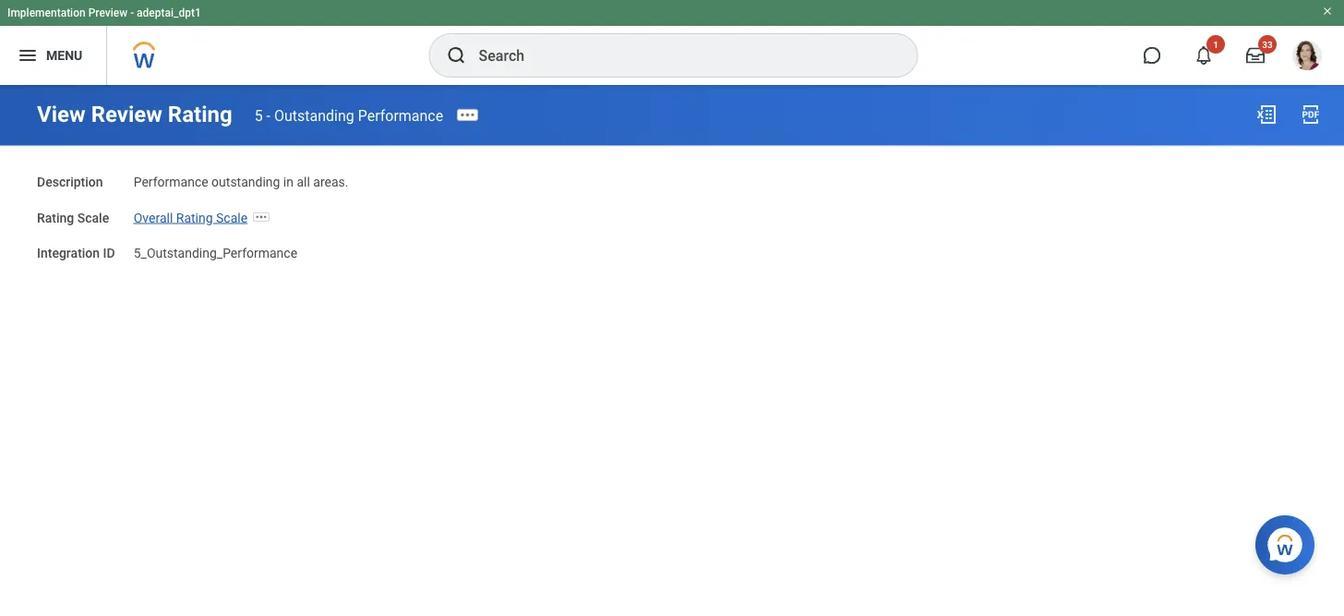 Task type: describe. For each thing, give the bounding box(es) containing it.
outstanding
[[212, 174, 280, 189]]

view
[[37, 101, 86, 127]]

1 vertical spatial performance
[[134, 174, 208, 189]]

overall rating scale
[[134, 210, 248, 225]]

view printable version (pdf) image
[[1301, 103, 1323, 126]]

1 horizontal spatial performance
[[358, 106, 444, 124]]

outstanding
[[274, 106, 354, 124]]

description
[[37, 174, 103, 189]]

rating scale
[[37, 210, 109, 225]]

33 button
[[1236, 35, 1277, 76]]

menu
[[46, 48, 82, 63]]

- inside view review rating main content
[[267, 106, 271, 124]]

rating left 5 at the top
[[168, 101, 232, 127]]

notifications large image
[[1195, 46, 1214, 65]]

preview
[[88, 6, 128, 19]]

menu button
[[0, 26, 106, 85]]

33
[[1263, 39, 1273, 50]]

5
[[255, 106, 263, 124]]

Search Workday  search field
[[479, 35, 880, 76]]

review
[[91, 101, 162, 127]]

search image
[[446, 44, 468, 67]]

id
[[103, 246, 115, 261]]

adeptai_dpt1
[[137, 6, 201, 19]]

5_outstanding_performance
[[134, 246, 297, 261]]

1
[[1214, 39, 1219, 50]]

view review rating
[[37, 101, 232, 127]]

in
[[283, 174, 294, 189]]



Task type: vqa. For each thing, say whether or not it's contained in the screenshot.
first Scale from the right
yes



Task type: locate. For each thing, give the bounding box(es) containing it.
0 horizontal spatial -
[[130, 6, 134, 19]]

scale down performance outstanding in all areas.
[[216, 210, 248, 225]]

rating up integration
[[37, 210, 74, 225]]

overall
[[134, 210, 173, 225]]

integration
[[37, 246, 100, 261]]

profile logan mcneil image
[[1293, 41, 1323, 74]]

export to excel image
[[1256, 103, 1278, 126]]

1 horizontal spatial scale
[[216, 210, 248, 225]]

performance right outstanding
[[358, 106, 444, 124]]

- inside menu banner
[[130, 6, 134, 19]]

scale
[[77, 210, 109, 225], [216, 210, 248, 225]]

5 - outstanding performance link
[[255, 106, 444, 124]]

menu banner
[[0, 0, 1345, 85]]

1 scale from the left
[[77, 210, 109, 225]]

0 vertical spatial -
[[130, 6, 134, 19]]

implementation preview -   adeptai_dpt1
[[7, 6, 201, 19]]

rating
[[168, 101, 232, 127], [37, 210, 74, 225], [176, 210, 213, 225]]

justify image
[[17, 44, 39, 67]]

areas.
[[313, 174, 349, 189]]

view review rating main content
[[0, 85, 1345, 280]]

2 scale from the left
[[216, 210, 248, 225]]

implementation
[[7, 6, 86, 19]]

integration id
[[37, 246, 115, 261]]

- right 5 at the top
[[267, 106, 271, 124]]

-
[[130, 6, 134, 19], [267, 106, 271, 124]]

overall rating scale link
[[134, 206, 248, 225]]

1 horizontal spatial -
[[267, 106, 271, 124]]

- right "preview"
[[130, 6, 134, 19]]

rating inside overall rating scale link
[[176, 210, 213, 225]]

close environment banner image
[[1323, 6, 1334, 17]]

performance up overall rating scale link
[[134, 174, 208, 189]]

rating right overall
[[176, 210, 213, 225]]

inbox large image
[[1247, 46, 1265, 65]]

0 horizontal spatial performance
[[134, 174, 208, 189]]

1 button
[[1184, 35, 1226, 76]]

0 horizontal spatial scale
[[77, 210, 109, 225]]

all
[[297, 174, 310, 189]]

performance outstanding in all areas.
[[134, 174, 349, 189]]

1 vertical spatial -
[[267, 106, 271, 124]]

performance
[[358, 106, 444, 124], [134, 174, 208, 189]]

scale up "id"
[[77, 210, 109, 225]]

5 - outstanding performance
[[255, 106, 444, 124]]

0 vertical spatial performance
[[358, 106, 444, 124]]



